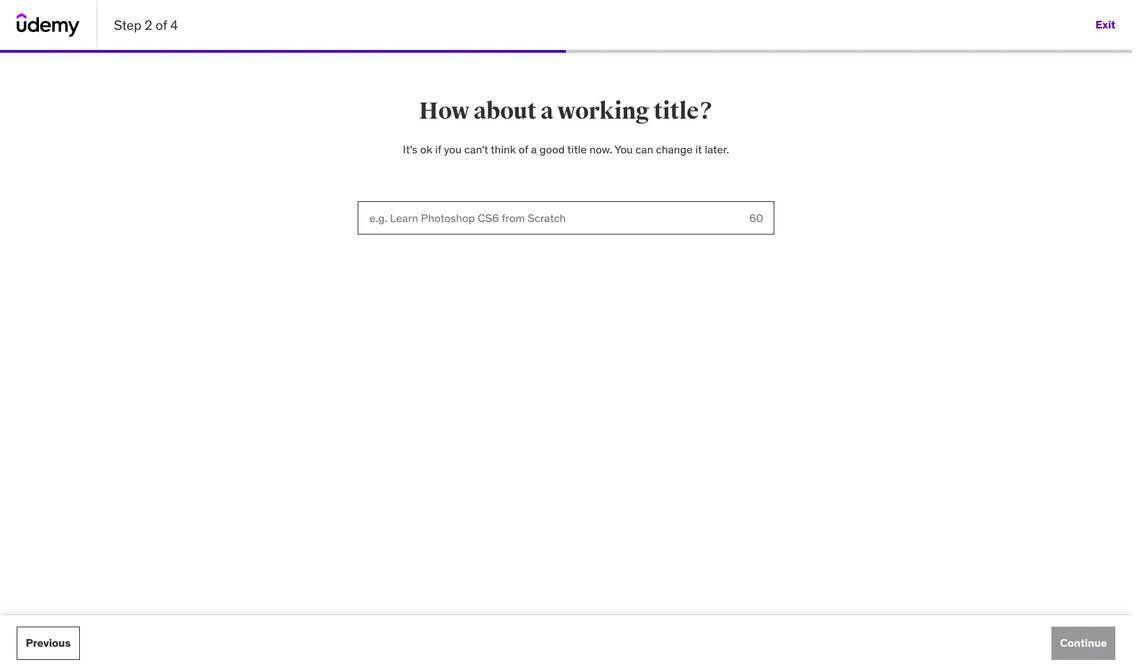Task type: locate. For each thing, give the bounding box(es) containing it.
step 2 of 4
[[114, 16, 178, 33]]

of right think
[[519, 142, 529, 156]]

if
[[435, 142, 442, 156]]

a up "good" on the top left of the page
[[541, 97, 554, 126]]

it's
[[403, 142, 418, 156]]

about
[[474, 97, 537, 126]]

1 vertical spatial of
[[519, 142, 529, 156]]

can
[[636, 142, 654, 156]]

continue button
[[1052, 628, 1116, 661]]

good
[[540, 142, 565, 156]]

can't
[[465, 142, 489, 156]]

0 horizontal spatial a
[[531, 142, 537, 156]]

of right the 2
[[156, 16, 167, 33]]

you
[[444, 142, 462, 156]]

0 horizontal spatial of
[[156, 16, 167, 33]]

of
[[156, 16, 167, 33], [519, 142, 529, 156]]

1 horizontal spatial a
[[541, 97, 554, 126]]

it's ok if you can't think of a good title now. you can change it later.
[[403, 142, 730, 156]]

step
[[114, 16, 142, 33]]

previous button
[[17, 628, 80, 661]]

1 vertical spatial a
[[531, 142, 537, 156]]

a
[[541, 97, 554, 126], [531, 142, 537, 156]]

title
[[568, 142, 587, 156]]

you
[[615, 142, 633, 156]]

a left "good" on the top left of the page
[[531, 142, 537, 156]]

step 2 of 4 element
[[0, 50, 566, 53]]

later.
[[705, 142, 730, 156]]

1 horizontal spatial of
[[519, 142, 529, 156]]

working
[[558, 97, 650, 126]]

how about a working title?
[[419, 97, 714, 126]]



Task type: vqa. For each thing, say whether or not it's contained in the screenshot.
It's ok if you can't think of a good title now. You can change it later.
yes



Task type: describe. For each thing, give the bounding box(es) containing it.
it
[[696, 142, 702, 156]]

2
[[145, 16, 153, 33]]

think
[[491, 142, 516, 156]]

ok
[[420, 142, 433, 156]]

0 vertical spatial a
[[541, 97, 554, 126]]

60
[[750, 211, 764, 225]]

title?
[[654, 97, 714, 126]]

udemy image
[[17, 13, 80, 37]]

exit button
[[1096, 8, 1116, 42]]

change
[[656, 142, 693, 156]]

exit
[[1096, 18, 1116, 32]]

e.g. Learn Photoshop CS6 from Scratch text field
[[358, 202, 739, 235]]

continue
[[1061, 637, 1108, 651]]

4
[[170, 16, 178, 33]]

0 vertical spatial of
[[156, 16, 167, 33]]

now.
[[590, 142, 613, 156]]

previous
[[26, 637, 71, 651]]

how
[[419, 97, 470, 126]]



